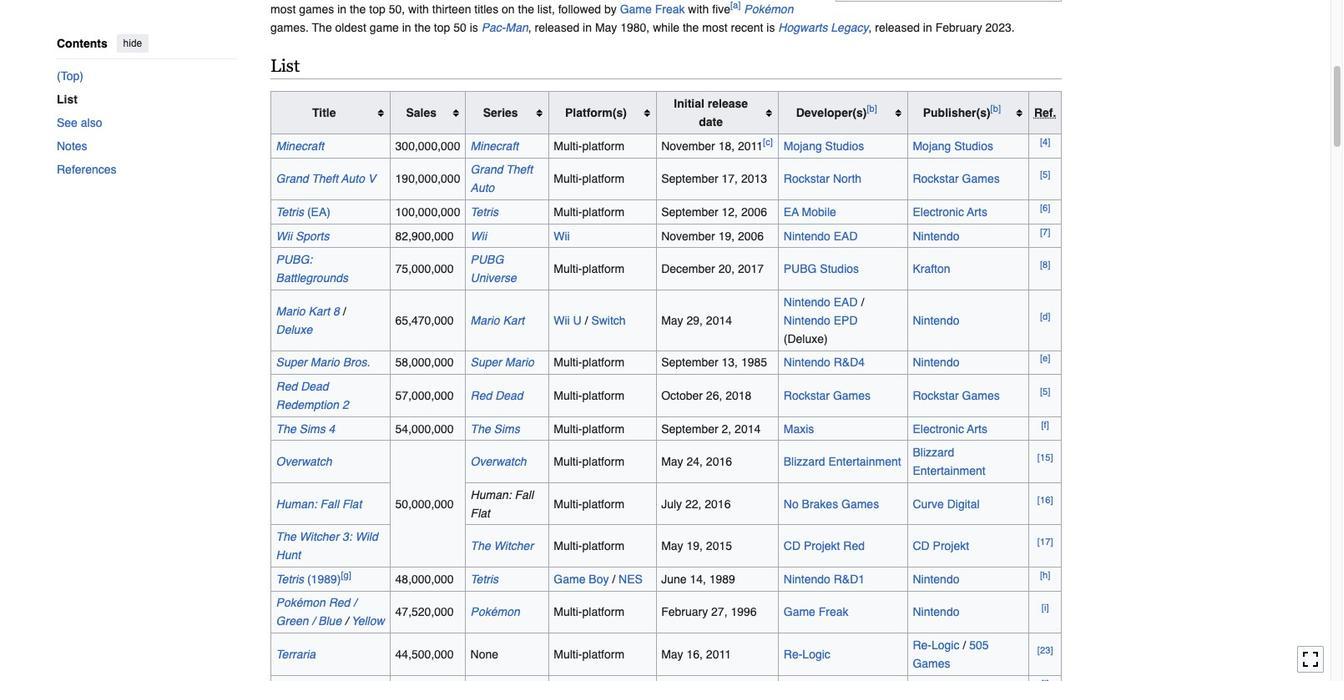Task type: vqa. For each thing, say whether or not it's contained in the screenshot.
Or
no



Task type: locate. For each thing, give the bounding box(es) containing it.
super for super mario
[[470, 356, 502, 369]]

0 horizontal spatial wii link
[[470, 229, 487, 243]]

1 horizontal spatial human: fall flat
[[470, 488, 533, 520]]

rockstar games for games
[[913, 389, 1000, 402]]

pubg inside pubg universe
[[470, 253, 504, 266]]

theft inside grand theft auto
[[506, 163, 533, 176]]

2016
[[706, 455, 732, 468], [705, 497, 731, 511]]

notes
[[57, 139, 87, 152]]

1 [b] from the left
[[867, 103, 877, 115]]

grand inside grand theft auto
[[470, 163, 503, 176]]

platform for super mario
[[582, 356, 624, 369]]

blizzard entertainment up no brakes games
[[784, 455, 901, 468]]

9 multi- from the top
[[554, 497, 582, 511]]

[5] down [e]
[[1040, 386, 1050, 398]]

hide
[[123, 38, 142, 49]]

1 , from the left
[[528, 21, 531, 35]]

5 nintendo link from the top
[[913, 606, 960, 619]]

1 electronic arts link from the top
[[913, 205, 987, 219]]

green
[[276, 615, 308, 628]]

platform for pokémon
[[582, 606, 624, 619]]

2 electronic arts link from the top
[[913, 422, 987, 435]]

mario kart link
[[470, 314, 524, 327]]

may 24, 2016
[[661, 455, 732, 468]]

2 mojang studios from the left
[[913, 139, 993, 153]]

1 horizontal spatial pokémon link
[[744, 3, 793, 16]]

2011 inside november 18, 2011 [c]
[[738, 139, 763, 153]]

5 multi-platform from the top
[[554, 356, 624, 369]]

1 horizontal spatial minecraft
[[470, 139, 519, 153]]

2014 right 29,
[[706, 314, 732, 327]]

the inside the pokémon games. the oldest game in the top 50 is pac-man , released in may 1980, while the most recent is hogwarts legacy , released in february 2023.
[[312, 21, 332, 35]]

19, left 2015
[[687, 539, 703, 553]]

multi- for pokémon
[[554, 606, 582, 619]]

19, for may
[[687, 539, 703, 553]]

1 platform from the top
[[582, 139, 624, 153]]

flat up the witcher link
[[470, 506, 490, 520]]

0 vertical spatial [5]
[[1040, 169, 1050, 181]]

fall up the witcher link
[[515, 488, 533, 501]]

kart for mario kart 8 / deluxe
[[308, 304, 330, 318]]

48,000,000
[[395, 573, 454, 586]]

[7]
[[1040, 226, 1050, 238]]

nintendo ead
[[784, 229, 858, 243]]

is right 50
[[470, 21, 478, 35]]

0 horizontal spatial theft
[[312, 172, 338, 186]]

human: fall flat up the witcher 3: wild hunt link on the bottom of the page
[[276, 497, 362, 511]]

dead up redemption
[[301, 380, 329, 393]]

electronic arts up curve digital
[[913, 422, 987, 435]]

1 horizontal spatial wii link
[[554, 229, 570, 243]]

blizzard for blizzard entertainment link to the left
[[784, 455, 825, 468]]

1 horizontal spatial is
[[767, 21, 775, 35]]

grand down series
[[470, 163, 503, 176]]

0 vertical spatial pokémon link
[[744, 3, 793, 16]]

1 arts from the top
[[967, 205, 987, 219]]

game boy link
[[554, 573, 609, 586]]

no brakes games
[[784, 497, 879, 511]]

2 vertical spatial game
[[784, 606, 815, 619]]

mojang studios link down publisher(s) at the top
[[913, 139, 993, 153]]

the witcher 3: wild hunt
[[276, 530, 378, 562]]

0 horizontal spatial list
[[57, 92, 78, 106]]

nintendo ead link down mobile
[[784, 229, 858, 243]]

re-logic link down game freak
[[784, 648, 830, 661]]

2 electronic from the top
[[913, 422, 964, 435]]

2 multi-platform from the top
[[554, 172, 624, 186]]

auto right "190,000,000"
[[470, 181, 495, 195]]

6 platform from the top
[[582, 389, 624, 402]]

(1989)
[[307, 573, 341, 586]]

0 horizontal spatial february
[[661, 606, 708, 619]]

ea
[[784, 205, 799, 219]]

2 projekt from the left
[[933, 539, 969, 553]]

the left "top"
[[414, 21, 431, 35]]

0 horizontal spatial is
[[470, 21, 478, 35]]

kart inside mario kart 8 / deluxe
[[308, 304, 330, 318]]

1 is from the left
[[470, 21, 478, 35]]

platform for the sims
[[582, 422, 624, 435]]

0 vertical spatial freak
[[655, 3, 685, 16]]

december
[[661, 262, 715, 276]]

0 vertical spatial arts
[[967, 205, 987, 219]]

flat inside human: fall flat
[[470, 506, 490, 520]]

pokémon inside pokémon red / green / blue
[[276, 596, 325, 610]]

2011 right 16,
[[706, 648, 731, 661]]

wii for wii sports
[[276, 229, 292, 243]]

4 multi- from the top
[[554, 262, 582, 276]]

1 vertical spatial electronic arts link
[[913, 422, 987, 435]]

super down 'deluxe'
[[276, 356, 307, 369]]

freak down nintendo r&d1
[[819, 606, 849, 619]]

0 vertical spatial nintendo ead link
[[784, 229, 858, 243]]

overwatch link down the sims 4 link
[[276, 455, 332, 468]]

0 horizontal spatial projekt
[[804, 539, 840, 553]]

4 september from the top
[[661, 422, 718, 435]]

1 nintendo link from the top
[[913, 229, 960, 243]]

0 horizontal spatial super
[[276, 356, 307, 369]]

1 horizontal spatial pokémon
[[470, 606, 520, 619]]

minecraft link down title
[[276, 139, 324, 153]]

oldest
[[335, 21, 366, 35]]

game freak link down nintendo r&d1
[[784, 606, 849, 619]]

legacy
[[831, 21, 869, 35]]

rockstar games link for north
[[913, 172, 1000, 186]]

2011 right "18,"
[[738, 139, 763, 153]]

tetris (ea)
[[276, 205, 331, 219]]

,
[[528, 21, 531, 35], [869, 21, 872, 35]]

1 horizontal spatial kart
[[503, 314, 524, 327]]

1 vertical spatial list
[[57, 92, 78, 106]]

nes
[[619, 573, 643, 586]]

1 horizontal spatial human:
[[470, 488, 511, 501]]

1 electronic from the top
[[913, 205, 964, 219]]

[b] inside developer(s) [b]
[[867, 103, 877, 115]]

1 vertical spatial electronic
[[913, 422, 964, 435]]

1 sims from the left
[[299, 422, 325, 435]]

2 in from the left
[[583, 21, 592, 35]]

2 september from the top
[[661, 205, 718, 219]]

2006 down 12,
[[738, 229, 764, 243]]

1 tetris link from the top
[[470, 205, 498, 219]]

sims down red dead link
[[494, 422, 520, 435]]

kart up super mario
[[503, 314, 524, 327]]

0 vertical spatial list
[[270, 56, 300, 76]]

1 electronic arts from the top
[[913, 205, 987, 219]]

studios for mojang studios
[[825, 139, 864, 153]]

super
[[276, 356, 307, 369], [470, 356, 502, 369]]

ea mobile
[[784, 205, 836, 219]]

mario up deluxe link
[[276, 304, 305, 318]]

pubg universe link
[[470, 253, 517, 285]]

overwatch link down the sims
[[470, 455, 526, 468]]

is right recent
[[767, 21, 775, 35]]

kart
[[308, 304, 330, 318], [503, 314, 524, 327]]

auto for grand theft auto
[[470, 181, 495, 195]]

0 horizontal spatial in
[[402, 21, 411, 35]]

2 horizontal spatial pokémon
[[744, 3, 793, 16]]

4 nintendo link from the top
[[913, 573, 960, 586]]

pokémon red / green / blue link
[[276, 596, 357, 628]]

nintendo link for ead
[[913, 229, 960, 243]]

1 horizontal spatial witcher
[[494, 539, 533, 553]]

0 horizontal spatial mojang
[[784, 139, 822, 153]]

overwatch down the sims
[[470, 455, 526, 468]]

dead down super mario
[[495, 389, 523, 402]]

0 horizontal spatial pokémon
[[276, 596, 325, 610]]

september for september 2, 2014
[[661, 422, 718, 435]]

september up november 19, 2006 in the top of the page
[[661, 205, 718, 219]]

1 horizontal spatial 2014
[[735, 422, 761, 435]]

minecraft down title
[[276, 139, 324, 153]]

4 platform from the top
[[582, 262, 624, 276]]

fall up the witcher 3: wild hunt link on the bottom of the page
[[320, 497, 339, 511]]

[5] link for rockstar north
[[1040, 169, 1050, 181]]

red up redemption
[[276, 380, 297, 393]]

, right pac-
[[528, 21, 531, 35]]

2 overwatch link from the left
[[470, 455, 526, 468]]

wii u / switch
[[554, 314, 626, 327]]

rockstar north
[[784, 172, 862, 186]]

auto for grand theft auto v
[[341, 172, 365, 186]]

blizzard entertainment
[[913, 446, 986, 478], [784, 455, 901, 468]]

505
[[969, 639, 989, 652]]

minecraft link down series
[[470, 139, 519, 153]]

september up "24,"
[[661, 422, 718, 435]]

1 horizontal spatial 2011
[[738, 139, 763, 153]]

north
[[833, 172, 862, 186]]

16,
[[687, 648, 703, 661]]

may left 16,
[[661, 648, 683, 661]]

2 horizontal spatial in
[[923, 21, 932, 35]]

dead inside red dead redemption 2
[[301, 380, 329, 393]]

1 horizontal spatial mojang
[[913, 139, 951, 153]]

1 horizontal spatial blizzard entertainment
[[913, 446, 986, 478]]

december 20, 2017
[[661, 262, 764, 276]]

red
[[276, 380, 297, 393], [470, 389, 492, 402], [843, 539, 865, 553], [329, 596, 350, 610]]

bros.
[[343, 356, 370, 369]]

1 horizontal spatial [b] link
[[991, 103, 1001, 115]]

list down games.
[[270, 56, 300, 76]]

may for may 29, 2014
[[661, 314, 683, 327]]

the inside the witcher 3: wild hunt
[[276, 530, 296, 544]]

multi-platform for pubg universe
[[554, 262, 624, 276]]

mojang studios down publisher(s) at the top
[[913, 139, 993, 153]]

the sims 4 link
[[276, 422, 335, 435]]

1 vertical spatial game freak link
[[784, 606, 849, 619]]

2 sims from the left
[[494, 422, 520, 435]]

may inside the pokémon games. the oldest game in the top 50 is pac-man , released in may 1980, while the most recent is hogwarts legacy , released in february 2023.
[[595, 21, 617, 35]]

the for the sims 4
[[276, 422, 296, 435]]

logic left 505
[[932, 639, 960, 652]]

1 horizontal spatial pubg
[[784, 262, 817, 276]]

may 16, 2011
[[661, 648, 731, 661]]

2 ead from the top
[[834, 295, 858, 309]]

human: up the witcher link
[[470, 488, 511, 501]]

nintendo ead link
[[784, 229, 858, 243], [784, 295, 858, 309]]

/ inside nintendo ead / nintendo epd (deluxe)
[[861, 295, 864, 309]]

2 tetris link from the top
[[470, 573, 498, 586]]

19, for november
[[718, 229, 735, 243]]

pokémon up recent
[[744, 3, 793, 16]]

may for may 19, 2015
[[661, 539, 683, 553]]

november up december
[[661, 229, 715, 243]]

electronic
[[913, 205, 964, 219], [913, 422, 964, 435]]

electronic arts link up curve digital
[[913, 422, 987, 435]]

1 horizontal spatial theft
[[506, 163, 533, 176]]

2 overwatch from the left
[[470, 455, 526, 468]]

0 horizontal spatial 2011
[[706, 648, 731, 661]]

1 horizontal spatial cd
[[913, 539, 930, 553]]

mojang studios link up rockstar north
[[784, 139, 864, 153]]

0 horizontal spatial witcher
[[299, 530, 339, 544]]

11 multi-platform from the top
[[554, 606, 624, 619]]

mario down "universe"
[[470, 314, 500, 327]]

1 overwatch from the left
[[276, 455, 332, 468]]

series
[[483, 106, 518, 120]]

0 vertical spatial ead
[[834, 229, 858, 243]]

1 november from the top
[[661, 139, 715, 153]]

2 multi- from the top
[[554, 172, 582, 186]]

12 multi-platform from the top
[[554, 648, 624, 661]]

0 horizontal spatial 2014
[[706, 314, 732, 327]]

0 vertical spatial february
[[935, 21, 982, 35]]

november inside november 18, 2011 [c]
[[661, 139, 715, 153]]

theft for grand theft auto v
[[312, 172, 338, 186]]

projekt down curve digital
[[933, 539, 969, 553]]

red up r&d1
[[843, 539, 865, 553]]

theft up (ea)
[[312, 172, 338, 186]]

sims for the sims 4
[[299, 422, 325, 435]]

1 vertical spatial 2016
[[705, 497, 731, 511]]

re-logic link left 505
[[913, 639, 960, 652]]

/ inside mario kart 8 / deluxe
[[343, 304, 346, 318]]

0 horizontal spatial cd
[[784, 539, 801, 553]]

1 horizontal spatial mojang studios link
[[913, 139, 993, 153]]

5 platform from the top
[[582, 356, 624, 369]]

1 vertical spatial 2006
[[738, 229, 764, 243]]

1 horizontal spatial blizzard
[[913, 446, 954, 459]]

may left "24,"
[[661, 455, 683, 468]]

pokémon inside the pokémon games. the oldest game in the top 50 is pac-man , released in may 1980, while the most recent is hogwarts legacy , released in february 2023.
[[744, 3, 793, 16]]

[f] link
[[1041, 419, 1049, 431]]

2 platform from the top
[[582, 172, 624, 186]]

0 horizontal spatial blizzard
[[784, 455, 825, 468]]

7 platform from the top
[[582, 422, 624, 435]]

arts for maxis
[[967, 422, 987, 435]]

games
[[962, 172, 1000, 186], [833, 389, 871, 402], [962, 389, 1000, 402], [841, 497, 879, 511], [913, 657, 950, 670]]

[5] down the [4]
[[1040, 169, 1050, 181]]

1 horizontal spatial in
[[583, 21, 592, 35]]

10 multi- from the top
[[554, 539, 582, 553]]

tetris link down grand theft auto link
[[470, 205, 498, 219]]

r&d4
[[834, 356, 865, 369]]

2013
[[741, 172, 767, 186]]

february
[[935, 21, 982, 35], [661, 606, 708, 619]]

1 horizontal spatial re-logic link
[[913, 639, 960, 652]]

2 minecraft link from the left
[[470, 139, 519, 153]]

0 vertical spatial 2016
[[706, 455, 732, 468]]

1 vertical spatial pokémon link
[[470, 606, 520, 619]]

4
[[329, 422, 335, 435]]

1 vertical spatial february
[[661, 606, 708, 619]]

mario kart 8 link
[[276, 304, 340, 318]]

0 horizontal spatial 19,
[[687, 539, 703, 553]]

1 wii link from the left
[[470, 229, 487, 243]]

mojang right [c]
[[784, 139, 822, 153]]

0 horizontal spatial fall
[[320, 497, 339, 511]]

6 multi- from the top
[[554, 389, 582, 402]]

0 horizontal spatial auto
[[341, 172, 365, 186]]

projekt
[[804, 539, 840, 553], [933, 539, 969, 553]]

nintendo ead link up the "nintendo epd" link
[[784, 295, 858, 309]]

electronic arts for maxis
[[913, 422, 987, 435]]

1 mojang from the left
[[784, 139, 822, 153]]

electronic up krafton
[[913, 205, 964, 219]]

witcher for the witcher 3: wild hunt
[[299, 530, 339, 544]]

2 [b] from the left
[[991, 103, 1001, 115]]

1 horizontal spatial re-
[[913, 639, 932, 652]]

pokémon for pokémon
[[470, 606, 520, 619]]

sims for the sims
[[494, 422, 520, 435]]

1 horizontal spatial february
[[935, 21, 982, 35]]

nintendo ead / nintendo epd (deluxe)
[[784, 295, 864, 345]]

blizzard entertainment link up curve digital
[[913, 446, 986, 478]]

in left 2023.
[[923, 21, 932, 35]]

cd projekt link
[[913, 539, 969, 553]]

overwatch down the sims 4 link
[[276, 455, 332, 468]]

nintendo link for r&d1
[[913, 573, 960, 586]]

multi-platform for overwatch
[[554, 455, 624, 468]]

0 horizontal spatial mojang studios link
[[784, 139, 864, 153]]

3 september from the top
[[661, 356, 718, 369]]

2 arts from the top
[[967, 422, 987, 435]]

may for may 24, 2016
[[661, 455, 683, 468]]

none
[[470, 648, 498, 661]]

1 multi- from the top
[[554, 139, 582, 153]]

february left 2023.
[[935, 21, 982, 35]]

2006 for november 19, 2006
[[738, 229, 764, 243]]

0 horizontal spatial entertainment
[[828, 455, 901, 468]]

2 [5] link from the top
[[1040, 386, 1050, 398]]

22,
[[685, 497, 702, 511]]

ead down mobile
[[834, 229, 858, 243]]

human: up the hunt
[[276, 497, 317, 511]]

blizzard entertainment link up no brakes games
[[784, 455, 901, 468]]

sims
[[299, 422, 325, 435], [494, 422, 520, 435]]

multi-platform for super mario
[[554, 356, 624, 369]]

0 vertical spatial tetris link
[[470, 205, 498, 219]]

electronic arts link
[[913, 205, 987, 219], [913, 422, 987, 435]]

platform(s)
[[565, 106, 627, 120]]

re- for re-logic /
[[913, 639, 932, 652]]

pokémon link up recent
[[744, 3, 793, 16]]

theft down series
[[506, 163, 533, 176]]

2 wii link from the left
[[554, 229, 570, 243]]

[c] link
[[763, 136, 773, 148]]

sims left 4
[[299, 422, 325, 435]]

[b] link for publisher(s)
[[991, 103, 1001, 115]]

red up the sims
[[470, 389, 492, 402]]

minecraft link
[[276, 139, 324, 153], [470, 139, 519, 153]]

list up see
[[57, 92, 78, 106]]

platform for red dead
[[582, 389, 624, 402]]

is
[[470, 21, 478, 35], [767, 21, 775, 35]]

cd down no on the right bottom
[[784, 539, 801, 553]]

the witcher
[[470, 539, 533, 553]]

0 vertical spatial electronic arts
[[913, 205, 987, 219]]

6 multi-platform from the top
[[554, 389, 624, 402]]

0 vertical spatial november
[[661, 139, 715, 153]]

studios down the nintendo ead
[[820, 262, 859, 276]]

super up red dead link
[[470, 356, 502, 369]]

1 ead from the top
[[834, 229, 858, 243]]

re- for re-logic
[[784, 648, 802, 661]]

0 horizontal spatial grand
[[276, 172, 308, 186]]

1 multi-platform from the top
[[554, 139, 624, 153]]

grand up tetris (ea)
[[276, 172, 308, 186]]

february 27, 1996
[[661, 606, 757, 619]]

may left 29,
[[661, 314, 683, 327]]

11 platform from the top
[[582, 606, 624, 619]]

1985
[[741, 356, 767, 369]]

1 horizontal spatial overwatch link
[[470, 455, 526, 468]]

minecraft down series
[[470, 139, 519, 153]]

flat up "3:" at the bottom
[[342, 497, 362, 511]]

1 super from the left
[[276, 356, 307, 369]]

arts left [6]
[[967, 205, 987, 219]]

50,000,000
[[395, 497, 454, 511]]

november down date in the top of the page
[[661, 139, 715, 153]]

11 multi- from the top
[[554, 606, 582, 619]]

2 cd from the left
[[913, 539, 930, 553]]

7 multi-platform from the top
[[554, 422, 624, 435]]

65,470,000
[[395, 314, 454, 327]]

1 [5] from the top
[[1040, 169, 1050, 181]]

ead inside nintendo ead / nintendo epd (deluxe)
[[834, 295, 858, 309]]

1 horizontal spatial projekt
[[933, 539, 969, 553]]

september 12, 2006
[[661, 205, 767, 219]]

human: fall flat link
[[276, 497, 362, 511]]

multi-platform for red dead
[[554, 389, 624, 402]]

november for november 18, 2011 [c]
[[661, 139, 715, 153]]

1 vertical spatial [5]
[[1040, 386, 1050, 398]]

2 , from the left
[[869, 21, 872, 35]]

1 vertical spatial november
[[661, 229, 715, 243]]

super for super mario bros.
[[276, 356, 307, 369]]

1 [5] link from the top
[[1040, 169, 1050, 181]]

september for september 12, 2006
[[661, 205, 718, 219]]

2016 right 22,
[[705, 497, 731, 511]]

tetris down the hunt
[[276, 573, 304, 586]]

2016 for may 24, 2016
[[706, 455, 732, 468]]

studios up north
[[825, 139, 864, 153]]

september 13, 1985
[[661, 356, 767, 369]]

12 multi- from the top
[[554, 648, 582, 661]]

game freak link up while
[[620, 3, 685, 16]]

2 the from the left
[[683, 21, 699, 35]]

8 multi- from the top
[[554, 455, 582, 468]]

re- left 505
[[913, 639, 932, 652]]

projekt for cd projekt red
[[804, 539, 840, 553]]

2 november from the top
[[661, 229, 715, 243]]

witcher inside the witcher 3: wild hunt
[[299, 530, 339, 544]]

0 horizontal spatial released
[[535, 21, 579, 35]]

0 vertical spatial electronic
[[913, 205, 964, 219]]

game for game freak with five
[[620, 3, 652, 16]]

1 vertical spatial 19,
[[687, 539, 703, 553]]

multi-
[[554, 139, 582, 153], [554, 172, 582, 186], [554, 205, 582, 219], [554, 262, 582, 276], [554, 356, 582, 369], [554, 389, 582, 402], [554, 422, 582, 435], [554, 455, 582, 468], [554, 497, 582, 511], [554, 539, 582, 553], [554, 606, 582, 619], [554, 648, 582, 661]]

multi-platform for tetris
[[554, 205, 624, 219]]

kart left the 8 at the left top
[[308, 304, 330, 318]]

3 multi- from the top
[[554, 205, 582, 219]]

pubg studios
[[784, 262, 859, 276]]

0 vertical spatial 19,
[[718, 229, 735, 243]]

2 [5] from the top
[[1040, 386, 1050, 398]]

1 vertical spatial game
[[554, 573, 586, 586]]

may left the 1980,
[[595, 21, 617, 35]]

1 horizontal spatial freak
[[819, 606, 849, 619]]

auto inside grand theft auto
[[470, 181, 495, 195]]

cd projekt red link
[[784, 539, 865, 553]]

witcher
[[299, 530, 339, 544], [494, 539, 533, 553]]

1 in from the left
[[402, 21, 411, 35]]

game freak link
[[620, 3, 685, 16], [784, 606, 849, 619]]

human: inside human: fall flat
[[470, 488, 511, 501]]

the for the sims
[[470, 422, 491, 435]]

2 electronic arts from the top
[[913, 422, 987, 435]]

4 multi-platform from the top
[[554, 262, 624, 276]]

1 projekt from the left
[[804, 539, 840, 553]]

0 horizontal spatial re-
[[784, 648, 802, 661]]

cd down curve
[[913, 539, 930, 553]]

electronic arts link up krafton
[[913, 205, 987, 219]]

3 platform from the top
[[582, 205, 624, 219]]

wii for second wii link from the right
[[470, 229, 487, 243]]

pubg down the nintendo ead
[[784, 262, 817, 276]]

5 multi- from the top
[[554, 356, 582, 369]]

multi- for the sims
[[554, 422, 582, 435]]

june
[[661, 573, 687, 586]]

0 horizontal spatial mojang studios
[[784, 139, 864, 153]]

1 horizontal spatial blizzard entertainment link
[[913, 446, 986, 478]]

2 super from the left
[[470, 356, 502, 369]]

8 platform from the top
[[582, 455, 624, 468]]

3 nintendo link from the top
[[913, 356, 960, 369]]

1 cd from the left
[[784, 539, 801, 553]]

0 vertical spatial 2011
[[738, 139, 763, 153]]

the for the witcher
[[470, 539, 491, 553]]

0 horizontal spatial game
[[554, 573, 586, 586]]

mario
[[276, 304, 305, 318], [470, 314, 500, 327], [310, 356, 340, 369], [505, 356, 534, 369]]

multi- for pubg universe
[[554, 262, 582, 276]]

0 vertical spatial game
[[620, 3, 652, 16]]

1 horizontal spatial ,
[[869, 21, 872, 35]]

game for game boy / nes
[[554, 573, 586, 586]]

[b] link for developer(s)
[[867, 103, 877, 115]]

1 horizontal spatial game
[[620, 3, 652, 16]]

0 horizontal spatial sims
[[299, 422, 325, 435]]

multi- for super mario
[[554, 356, 582, 369]]

game down nintendo r&d1
[[784, 606, 815, 619]]

0 horizontal spatial ,
[[528, 21, 531, 35]]

blizzard entertainment up curve digital
[[913, 446, 986, 478]]

0 horizontal spatial dead
[[301, 380, 329, 393]]

wild
[[355, 530, 378, 544]]

2 [b] link from the left
[[991, 103, 1001, 115]]

may up june
[[661, 539, 683, 553]]

kart for mario kart
[[503, 314, 524, 327]]

505 games
[[913, 639, 989, 670]]

mario left bros.
[[310, 356, 340, 369]]

1 september from the top
[[661, 172, 718, 186]]

re- down game freak
[[784, 648, 802, 661]]

1 [b] link from the left
[[867, 103, 877, 115]]

electronic up curve digital
[[913, 422, 964, 435]]

0 vertical spatial electronic arts link
[[913, 205, 987, 219]]

26,
[[706, 389, 722, 402]]

1 horizontal spatial sims
[[494, 422, 520, 435]]

1 horizontal spatial dead
[[495, 389, 523, 402]]

2014 right 2,
[[735, 422, 761, 435]]

[b] inside publisher(s) [b]
[[991, 103, 1001, 115]]

8 multi-platform from the top
[[554, 455, 624, 468]]

terraria
[[276, 648, 316, 661]]

1 horizontal spatial list
[[270, 56, 300, 76]]

1 horizontal spatial overwatch
[[470, 455, 526, 468]]

february inside the pokémon games. the oldest game in the top 50 is pac-man , released in may 1980, while the most recent is hogwarts legacy , released in february 2023.
[[935, 21, 982, 35]]

freak
[[655, 3, 685, 16], [819, 606, 849, 619]]

0 horizontal spatial logic
[[802, 648, 830, 661]]

re-logic
[[784, 648, 830, 661]]

3 multi-platform from the top
[[554, 205, 624, 219]]

1 nintendo ead link from the top
[[784, 229, 858, 243]]

blizzard inside blizzard entertainment
[[913, 446, 954, 459]]

july
[[661, 497, 682, 511]]

the
[[312, 21, 332, 35], [276, 422, 296, 435], [470, 422, 491, 435], [276, 530, 296, 544], [470, 539, 491, 553]]



Task type: describe. For each thing, give the bounding box(es) containing it.
[17] link
[[1037, 536, 1053, 548]]

yellow
[[351, 615, 384, 628]]

1 minecraft link from the left
[[276, 139, 324, 153]]

while
[[653, 21, 680, 35]]

red dead redemption 2
[[276, 380, 349, 411]]

[b] for developer(s)
[[867, 103, 877, 115]]

2 mojang from the left
[[913, 139, 951, 153]]

0 horizontal spatial blizzard entertainment link
[[784, 455, 901, 468]]

pubg for pubg studios
[[784, 262, 817, 276]]

[i]
[[1042, 603, 1049, 614]]

notes link
[[57, 134, 237, 157]]

mario inside mario kart 8 / deluxe
[[276, 304, 305, 318]]

platform for grand theft auto
[[582, 172, 624, 186]]

re-logic /
[[913, 639, 969, 652]]

nintendo r&d4
[[784, 356, 865, 369]]

hide button
[[117, 34, 149, 53]]

tetris inside the tetris (1989) [g]
[[276, 573, 304, 586]]

curve digital link
[[913, 497, 980, 511]]

logic for re-logic
[[802, 648, 830, 661]]

47,520,000
[[395, 606, 454, 619]]

[b] for publisher(s)
[[991, 103, 1001, 115]]

september for september 17, 2013
[[661, 172, 718, 186]]

2011 for 18,
[[738, 139, 763, 153]]

2011 for 16,
[[706, 648, 731, 661]]

no
[[784, 497, 799, 511]]

[6]
[[1040, 202, 1050, 214]]

nintendo link for freak
[[913, 606, 960, 619]]

44,500,000
[[395, 648, 454, 661]]

2014 for september 2, 2014
[[735, 422, 761, 435]]

wii for 1st wii link from the right
[[554, 229, 570, 243]]

game for game freak
[[784, 606, 815, 619]]

3 in from the left
[[923, 21, 932, 35]]

1 overwatch link from the left
[[276, 455, 332, 468]]

freak for game freak with five
[[655, 3, 685, 16]]

platform for minecraft
[[582, 139, 624, 153]]

dead for red dead redemption 2
[[301, 380, 329, 393]]

0 horizontal spatial game freak link
[[620, 3, 685, 16]]

2 minecraft from the left
[[470, 139, 519, 153]]

2 mojang studios link from the left
[[913, 139, 993, 153]]

game freak
[[784, 606, 849, 619]]

electronic arts for ea mobile
[[913, 205, 987, 219]]

/ yellow
[[342, 615, 384, 628]]

the sims
[[470, 422, 520, 435]]

hogwarts
[[778, 21, 828, 35]]

2,
[[722, 422, 731, 435]]

mario kart 8 / deluxe
[[276, 304, 346, 336]]

2016 for july 22, 2016
[[705, 497, 731, 511]]

title
[[312, 106, 336, 120]]

pubg for pubg universe
[[470, 253, 504, 266]]

17,
[[722, 172, 738, 186]]

[h] link
[[1040, 569, 1050, 581]]

multi- for grand theft auto
[[554, 172, 582, 186]]

deluxe
[[276, 323, 312, 336]]

electronic arts link for ea mobile
[[913, 205, 987, 219]]

[6] link
[[1040, 202, 1050, 214]]

ea mobile link
[[784, 205, 836, 219]]

pokémon for pokémon red / green / blue
[[276, 596, 325, 610]]

1 horizontal spatial entertainment
[[913, 464, 986, 478]]

red inside red dead redemption 2
[[276, 380, 297, 393]]

fall inside human: fall flat
[[515, 488, 533, 501]]

platform for pubg universe
[[582, 262, 624, 276]]

18,
[[718, 139, 735, 153]]

freak for game freak
[[819, 606, 849, 619]]

platform for overwatch
[[582, 455, 624, 468]]

(top) link
[[57, 64, 237, 87]]

may for may 16, 2011
[[661, 648, 683, 661]]

0 horizontal spatial blizzard entertainment
[[784, 455, 901, 468]]

10 platform from the top
[[582, 539, 624, 553]]

yellow link
[[351, 615, 384, 628]]

2 nintendo ead link from the top
[[784, 295, 858, 309]]

cd for cd projekt red
[[784, 539, 801, 553]]

2 nintendo link from the top
[[913, 314, 960, 327]]

grand theft auto v link
[[276, 172, 376, 186]]

1 the from the left
[[414, 21, 431, 35]]

games.
[[270, 21, 309, 35]]

8
[[333, 304, 340, 318]]

the witcher 3: wild hunt link
[[276, 530, 378, 562]]

1 minecraft from the left
[[276, 139, 324, 153]]

epd
[[834, 314, 858, 327]]

red dead redemption 2 link
[[276, 380, 349, 411]]

fullscreen image
[[1302, 651, 1319, 668]]

tetris link for 48,000,000
[[470, 573, 498, 586]]

9 platform from the top
[[582, 497, 624, 511]]

september for september 13, 1985
[[661, 356, 718, 369]]

1 mojang studios from the left
[[784, 139, 864, 153]]

multi-platform for pokémon
[[554, 606, 624, 619]]

the for the witcher 3: wild hunt
[[276, 530, 296, 544]]

2 released from the left
[[875, 21, 920, 35]]

red inside pokémon red / green / blue
[[329, 596, 350, 610]]

nintendo link for r&d4
[[913, 356, 960, 369]]

theft for grand theft auto
[[506, 163, 533, 176]]

studios for krafton
[[820, 262, 859, 276]]

switch link
[[591, 314, 626, 327]]

2 is from the left
[[767, 21, 775, 35]]

list link
[[57, 87, 250, 111]]

digital
[[947, 497, 980, 511]]

grand for grand theft auto v
[[276, 172, 308, 186]]

pokémon games. the oldest game in the top 50 is pac-man , released in may 1980, while the most recent is hogwarts legacy , released in february 2023.
[[270, 3, 1015, 35]]

publisher(s) [b]
[[923, 103, 1001, 120]]

1 mojang studios link from the left
[[784, 139, 864, 153]]

dead for red dead
[[495, 389, 523, 402]]

maxis link
[[784, 422, 814, 435]]

pokémon for pokémon games. the oldest game in the top 50 is pac-man , released in may 1980, while the most recent is hogwarts legacy , released in february 2023.
[[744, 3, 793, 16]]

pubg: battlegrounds
[[276, 253, 348, 285]]

blue
[[318, 615, 342, 628]]

2006 for september 12, 2006
[[741, 205, 767, 219]]

tetris link for 100,000,000
[[470, 205, 498, 219]]

boy
[[589, 573, 609, 586]]

0 horizontal spatial human:
[[276, 497, 317, 511]]

100,000,000
[[395, 205, 460, 219]]

wii sports
[[276, 229, 329, 243]]

multi- for tetris
[[554, 205, 582, 219]]

platform for tetris
[[582, 205, 624, 219]]

developer(s)
[[796, 106, 867, 120]]

1 released from the left
[[535, 21, 579, 35]]

tetris up wii sports
[[276, 205, 304, 219]]

0 horizontal spatial flat
[[342, 497, 362, 511]]

studios down publisher(s) [b]
[[954, 139, 993, 153]]

deluxe link
[[276, 323, 312, 336]]

terraria link
[[276, 648, 316, 661]]

[5] for rockstar games
[[1040, 386, 1050, 398]]

man
[[505, 21, 528, 35]]

electronic arts link for maxis
[[913, 422, 987, 435]]

[17]
[[1037, 536, 1053, 548]]

2018
[[726, 389, 752, 402]]

games inside 505 games
[[913, 657, 950, 670]]

mario kart
[[470, 314, 524, 327]]

release
[[708, 97, 748, 110]]

blizzard for rightmost blizzard entertainment link
[[913, 446, 954, 459]]

brakes
[[802, 497, 838, 511]]

maxis
[[784, 422, 814, 435]]

tetris down grand theft auto link
[[470, 205, 498, 219]]

cd projekt red
[[784, 539, 865, 553]]

27,
[[711, 606, 728, 619]]

mario up red dead
[[505, 356, 534, 369]]

october 26, 2018
[[661, 389, 752, 402]]

[16] link
[[1037, 494, 1053, 506]]

mobile
[[802, 205, 836, 219]]

[4]
[[1040, 136, 1050, 148]]

rockstar games for north
[[913, 172, 1000, 186]]

54,000,000
[[395, 422, 454, 435]]

0 horizontal spatial re-logic link
[[784, 648, 830, 661]]

[d]
[[1040, 311, 1050, 322]]

14,
[[690, 573, 706, 586]]

red dead link
[[470, 389, 523, 402]]

[7] link
[[1040, 226, 1050, 238]]

u
[[573, 314, 582, 327]]

cd for cd projekt
[[913, 539, 930, 553]]

[5] link for rockstar games
[[1040, 386, 1050, 398]]

multi-platform for grand theft auto
[[554, 172, 624, 186]]

2015
[[706, 539, 732, 553]]

pubg studios link
[[784, 262, 859, 276]]

2014 for may 29, 2014
[[706, 314, 732, 327]]

pac-man link
[[481, 21, 528, 35]]

[e] link
[[1040, 353, 1050, 365]]

grand theft auto
[[470, 163, 533, 195]]

ead for nintendo ead
[[834, 229, 858, 243]]

multi- for red dead
[[554, 389, 582, 402]]

multi- for overwatch
[[554, 455, 582, 468]]

58,000,000
[[395, 356, 454, 369]]

1 horizontal spatial game freak link
[[784, 606, 849, 619]]

pubg universe
[[470, 253, 517, 285]]

logic for re-logic /
[[932, 639, 960, 652]]

electronic for maxis
[[913, 422, 964, 435]]

ead for nintendo ead / nintendo epd (deluxe)
[[834, 295, 858, 309]]

multi- for minecraft
[[554, 139, 582, 153]]

hunt
[[276, 549, 301, 562]]

projekt for cd projekt
[[933, 539, 969, 553]]

references
[[57, 162, 117, 176]]

july 22, 2016
[[661, 497, 731, 511]]

20,
[[718, 262, 735, 276]]

arts for ea mobile
[[967, 205, 987, 219]]

tetris down the witcher link
[[470, 573, 498, 586]]

rockstar games link for games
[[913, 389, 1000, 402]]

[g]
[[341, 569, 351, 581]]

multi-platform for the sims
[[554, 422, 624, 435]]

multi-platform for minecraft
[[554, 139, 624, 153]]

9 multi-platform from the top
[[554, 497, 624, 511]]

super mario bros.
[[276, 356, 370, 369]]

10 multi-platform from the top
[[554, 539, 624, 553]]

witcher for the witcher
[[494, 539, 533, 553]]

0 horizontal spatial human: fall flat
[[276, 497, 362, 511]]

12 platform from the top
[[582, 648, 624, 661]]

november 18, 2011 [c]
[[661, 136, 773, 153]]

[23]
[[1037, 645, 1053, 656]]

november for november 19, 2006
[[661, 229, 715, 243]]

[5] for rockstar north
[[1040, 169, 1050, 181]]



